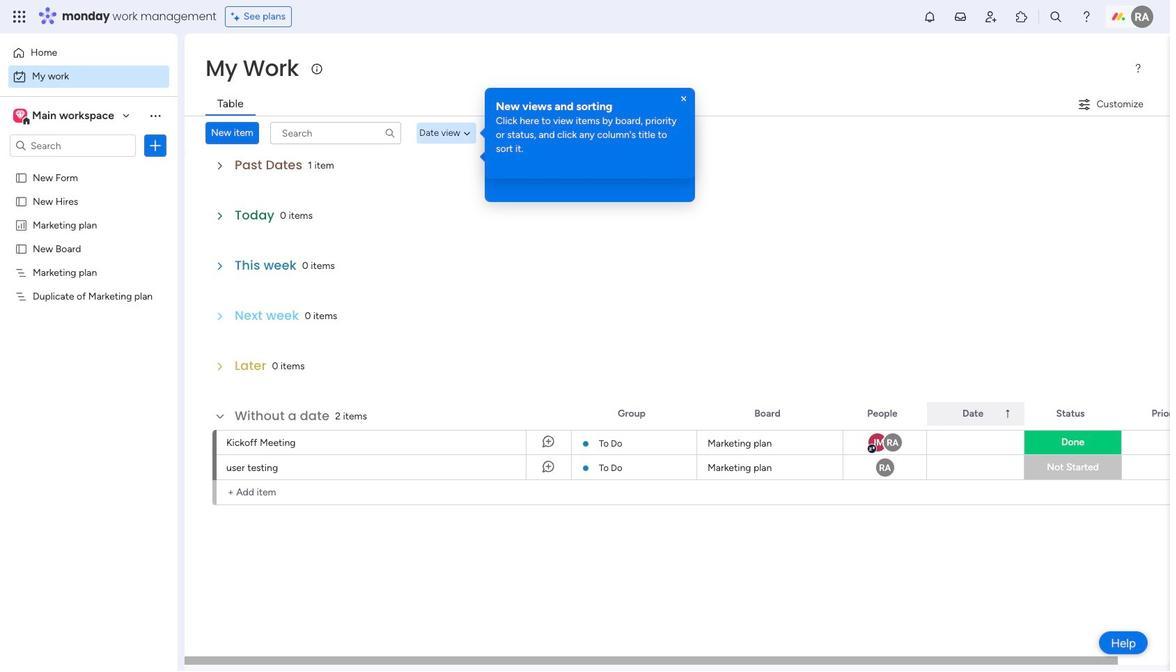 Task type: vqa. For each thing, say whether or not it's contained in the screenshot.
option
yes



Task type: locate. For each thing, give the bounding box(es) containing it.
1 vertical spatial public board image
[[15, 242, 28, 255]]

1 public board image from the top
[[15, 171, 28, 184]]

1 vertical spatial option
[[8, 66, 169, 88]]

update feed image
[[954, 10, 968, 24]]

heading for close image
[[496, 123, 684, 138]]

notifications image
[[923, 10, 937, 24]]

option
[[8, 42, 169, 64], [8, 66, 169, 88], [0, 165, 178, 168]]

tab
[[206, 93, 256, 116]]

workspace image
[[13, 108, 27, 123], [15, 108, 25, 123]]

Filter dashboard by text search field
[[270, 122, 401, 144]]

1 heading from the top
[[496, 99, 684, 114]]

public dashboard image
[[15, 218, 28, 231]]

0 vertical spatial public board image
[[15, 171, 28, 184]]

Search in workspace field
[[29, 138, 116, 154]]

public board image down public dashboard image
[[15, 242, 28, 255]]

options image
[[148, 139, 162, 153]]

1 vertical spatial heading
[[496, 123, 684, 138]]

invite members image
[[985, 10, 999, 24]]

2 vertical spatial option
[[0, 165, 178, 168]]

public board image
[[15, 171, 28, 184], [15, 242, 28, 255]]

public board image up public board image
[[15, 171, 28, 184]]

0 vertical spatial heading
[[496, 99, 684, 114]]

2 workspace image from the left
[[15, 108, 25, 123]]

column header
[[928, 402, 1025, 426]]

0 vertical spatial option
[[8, 42, 169, 64]]

search image
[[385, 128, 396, 139]]

2 heading from the top
[[496, 123, 684, 138]]

heading
[[496, 99, 684, 114], [496, 123, 684, 138]]

close image
[[679, 93, 690, 105]]

None search field
[[270, 122, 401, 144]]

list box
[[0, 163, 178, 496]]



Task type: describe. For each thing, give the bounding box(es) containing it.
menu image
[[1133, 63, 1144, 74]]

workspace selection element
[[13, 107, 116, 125]]

help image
[[1080, 10, 1094, 24]]

search everything image
[[1050, 10, 1064, 24]]

1 workspace image from the left
[[13, 108, 27, 123]]

select product image
[[13, 10, 26, 24]]

public board image
[[15, 194, 28, 208]]

heading for close icon in the top right of the page
[[496, 99, 684, 114]]

close image
[[679, 117, 690, 128]]

workspace options image
[[148, 109, 162, 122]]

see plans image
[[231, 9, 244, 24]]

ruby anderson image
[[1132, 6, 1154, 28]]

monday marketplace image
[[1015, 10, 1029, 24]]

2 public board image from the top
[[15, 242, 28, 255]]

sort image
[[1003, 408, 1014, 420]]



